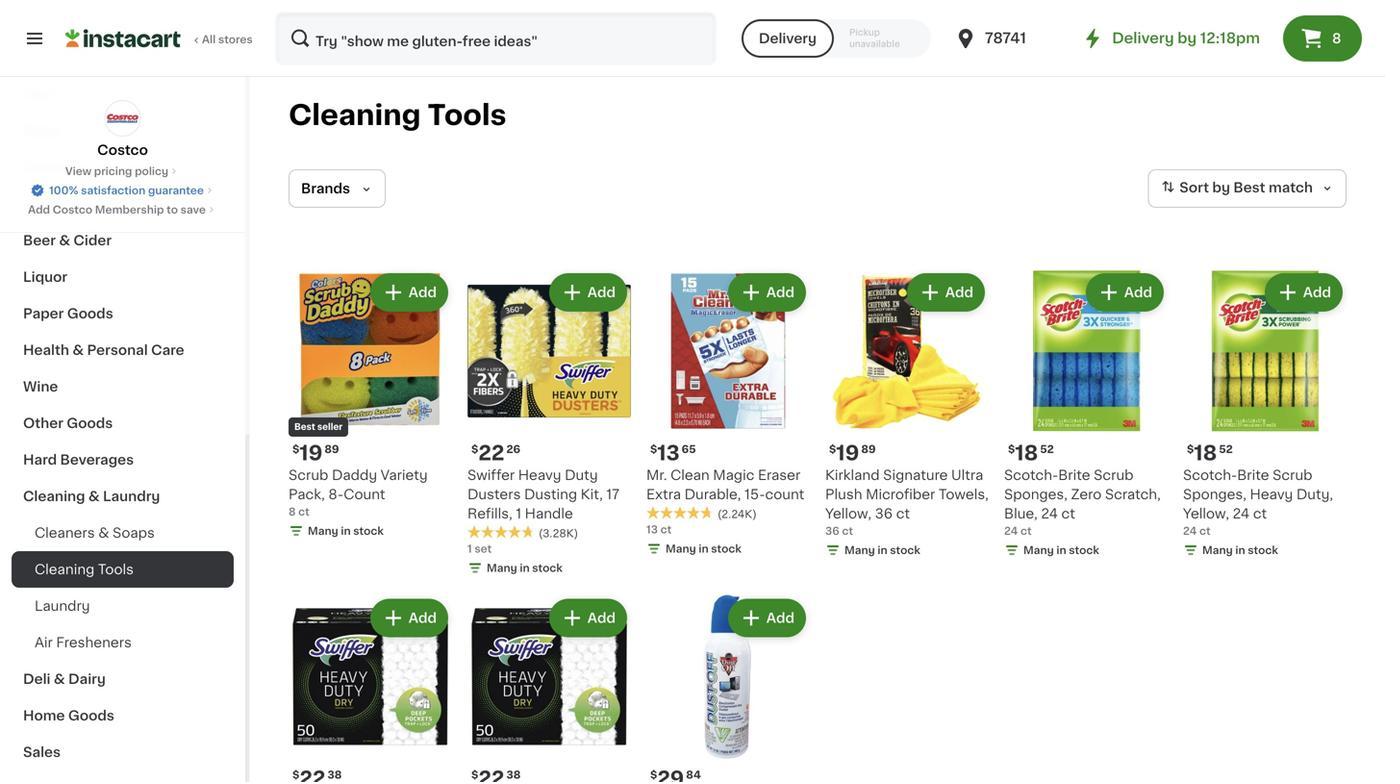 Task type: locate. For each thing, give the bounding box(es) containing it.
17
[[607, 488, 620, 501]]

$ inside $ 22 26
[[471, 444, 479, 455]]

1 left set
[[468, 544, 472, 554]]

0 vertical spatial 1
[[516, 507, 522, 521]]

$ for mr. clean magic eraser extra durable, 15-count
[[650, 444, 657, 455]]

& right deli
[[54, 673, 65, 686]]

1 horizontal spatial by
[[1213, 181, 1231, 195]]

tools down search field
[[428, 102, 507, 129]]

best for best seller
[[294, 423, 315, 432]]

0 vertical spatial 8
[[1333, 32, 1342, 45]]

2 yellow, from the left
[[1183, 507, 1230, 521]]

home goods
[[23, 709, 114, 723]]

scrub up "duty,"
[[1273, 469, 1313, 482]]

19 for scrub
[[300, 443, 323, 463]]

many for scotch-brite scrub sponges, zero scratch, blue, 24 ct
[[1024, 545, 1054, 556]]

add
[[28, 204, 50, 215], [409, 286, 437, 299], [588, 286, 616, 299], [767, 286, 795, 299], [946, 286, 974, 299], [1125, 286, 1153, 299], [1304, 286, 1332, 299], [409, 611, 437, 625], [588, 611, 616, 625], [767, 611, 795, 625]]

0 horizontal spatial 8
[[289, 507, 296, 517]]

other goods
[[23, 417, 113, 430]]

1 horizontal spatial tools
[[428, 102, 507, 129]]

best left seller
[[294, 423, 315, 432]]

18 for scotch-brite scrub sponges, heavy duty, yellow, 24 ct
[[1194, 443, 1217, 463]]

view pricing policy
[[65, 166, 168, 177]]

heavy left "duty,"
[[1250, 488, 1293, 501]]

dusters
[[468, 488, 521, 501]]

2 18 from the left
[[1194, 443, 1217, 463]]

2 horizontal spatial scrub
[[1273, 469, 1313, 482]]

0 horizontal spatial scrub
[[289, 469, 328, 482]]

& for cleaners
[[98, 526, 109, 540]]

by for sort
[[1213, 181, 1231, 195]]

in down kirkland signature ultra plush microfiber towels, yellow, 36 ct 36 ct
[[878, 545, 888, 556]]

add button for scotch-brite scrub sponges, heavy duty, yellow, 24 ct
[[1267, 275, 1341, 310]]

Search field
[[277, 13, 715, 64]]

0 horizontal spatial delivery
[[759, 32, 817, 45]]

sort
[[1180, 181, 1209, 195]]

1 vertical spatial cleaning
[[23, 490, 85, 503]]

goods up beverages at the bottom
[[67, 417, 113, 430]]

sponges, for blue,
[[1005, 488, 1068, 501]]

0 horizontal spatial 18
[[1015, 443, 1039, 463]]

★★★★★
[[647, 506, 714, 520], [647, 506, 714, 520], [468, 526, 535, 539], [468, 526, 535, 539]]

0 vertical spatial goods
[[67, 307, 113, 320]]

19 down best seller
[[300, 443, 323, 463]]

by
[[1178, 31, 1197, 45], [1213, 181, 1231, 195]]

0 horizontal spatial 36
[[826, 526, 840, 536]]

15-
[[745, 488, 765, 501]]

stock down kirkland signature ultra plush microfiber towels, yellow, 36 ct 36 ct
[[890, 545, 921, 556]]

0 vertical spatial best
[[1234, 181, 1266, 195]]

cleaning up brands dropdown button on the left of the page
[[289, 102, 421, 129]]

laundry up air
[[35, 599, 90, 613]]

0 horizontal spatial 19
[[300, 443, 323, 463]]

$ 18 52 up scotch-brite scrub sponges, heavy duty, yellow, 24 ct 24 ct
[[1187, 443, 1233, 463]]

sponges, up blue,
[[1005, 488, 1068, 501]]

handle
[[525, 507, 573, 521]]

0 horizontal spatial tools
[[98, 563, 134, 576]]

1 horizontal spatial brite
[[1238, 469, 1270, 482]]

yellow, inside kirkland signature ultra plush microfiber towels, yellow, 36 ct 36 ct
[[826, 507, 872, 521]]

in for kirkland signature ultra plush microfiber towels, yellow, 36 ct
[[878, 545, 888, 556]]

many for scotch-brite scrub sponges, heavy duty, yellow, 24 ct
[[1203, 545, 1233, 556]]

scrub up scratch,
[[1094, 469, 1134, 482]]

1 set
[[468, 544, 492, 554]]

89 down seller
[[325, 444, 339, 455]]

many down set
[[487, 563, 517, 573]]

13 left 65
[[657, 443, 680, 463]]

by right sort
[[1213, 181, 1231, 195]]

1 horizontal spatial scrub
[[1094, 469, 1134, 482]]

$ 19 89 down best seller
[[293, 443, 339, 463]]

scotch- inside scotch-brite scrub sponges, heavy duty, yellow, 24 ct 24 ct
[[1183, 469, 1238, 482]]

1 38 from the left
[[328, 770, 342, 780]]

1 horizontal spatial cleaning tools
[[289, 102, 507, 129]]

None search field
[[275, 12, 717, 65]]

8 inside scrub daddy variety pack, 8-count 8 ct
[[289, 507, 296, 517]]

89 up kirkland
[[862, 444, 876, 455]]

8 inside button
[[1333, 32, 1342, 45]]

1 horizontal spatial best
[[1234, 181, 1266, 195]]

$ 18 52 up blue,
[[1008, 443, 1054, 463]]

ct inside group
[[661, 524, 672, 535]]

goods up health & personal care
[[67, 307, 113, 320]]

0 vertical spatial by
[[1178, 31, 1197, 45]]

scotch- for scotch-brite scrub sponges, heavy duty, yellow, 24 ct
[[1183, 469, 1238, 482]]

view
[[65, 166, 91, 177]]

0 horizontal spatial $ 18 52
[[1008, 443, 1054, 463]]

hard
[[23, 453, 57, 467]]

& right "beer"
[[59, 234, 70, 247]]

swiffer
[[468, 469, 515, 482]]

1 right refills,
[[516, 507, 522, 521]]

1 horizontal spatial heavy
[[1250, 488, 1293, 501]]

ultra
[[952, 469, 984, 482]]

1 vertical spatial cleaning tools
[[35, 563, 134, 576]]

1 vertical spatial 8
[[289, 507, 296, 517]]

& right health
[[73, 344, 84, 357]]

eraser
[[758, 469, 801, 482]]

1 horizontal spatial $ 19 89
[[829, 443, 876, 463]]

1 horizontal spatial 8
[[1333, 32, 1342, 45]]

scrub inside scotch-brite scrub sponges, heavy duty, yellow, 24 ct 24 ct
[[1273, 469, 1313, 482]]

0 horizontal spatial $ 19 89
[[293, 443, 339, 463]]

52 up scotch-brite scrub sponges, heavy duty, yellow, 24 ct 24 ct
[[1219, 444, 1233, 455]]

19 up kirkland
[[836, 443, 860, 463]]

scotch-brite scrub sponges, heavy duty, yellow, 24 ct 24 ct
[[1183, 469, 1334, 536]]

$ 18 52 for scotch-brite scrub sponges, zero scratch, blue, 24 ct
[[1008, 443, 1054, 463]]

by inside delivery by 12:18pm link
[[1178, 31, 1197, 45]]

delivery by 12:18pm link
[[1082, 27, 1260, 50]]

view pricing policy link
[[65, 164, 180, 179]]

sponges, right scratch,
[[1183, 488, 1247, 501]]

$ 19 89 up kirkland
[[829, 443, 876, 463]]

scotch- inside scotch-brite scrub sponges, zero scratch, blue, 24 ct 24 ct
[[1005, 469, 1059, 482]]

in
[[341, 526, 351, 536], [699, 544, 709, 554], [878, 545, 888, 556], [1057, 545, 1067, 556], [1236, 545, 1246, 556], [520, 563, 530, 573]]

laundry up soaps
[[103, 490, 160, 503]]

1 89 from the left
[[325, 444, 339, 455]]

& up cleaners & soaps
[[88, 490, 100, 503]]

in down scotch-brite scrub sponges, zero scratch, blue, 24 ct 24 ct
[[1057, 545, 1067, 556]]

add costco membership to save
[[28, 204, 206, 215]]

0 horizontal spatial yellow,
[[826, 507, 872, 521]]

1 horizontal spatial 18
[[1194, 443, 1217, 463]]

1 vertical spatial best
[[294, 423, 315, 432]]

all stores
[[202, 34, 253, 45]]

52 for zero
[[1040, 444, 1054, 455]]

many down blue,
[[1024, 545, 1054, 556]]

0 horizontal spatial laundry
[[35, 599, 90, 613]]

towels,
[[939, 488, 989, 501]]

many down '8-'
[[308, 526, 338, 536]]

all
[[202, 34, 216, 45]]

tools down the cleaners & soaps "link"
[[98, 563, 134, 576]]

38
[[328, 770, 342, 780], [507, 770, 521, 780]]

costco up view pricing policy link in the top left of the page
[[97, 143, 148, 157]]

heavy inside swiffer heavy duty dusters dusting kit, 17 refills, 1 handle
[[518, 469, 561, 482]]

0 horizontal spatial 38
[[328, 770, 342, 780]]

many in stock down '8-'
[[308, 526, 384, 536]]

cleaning up cleaners on the bottom
[[23, 490, 85, 503]]

2 52 from the left
[[1219, 444, 1233, 455]]

1 vertical spatial goods
[[67, 417, 113, 430]]

2 scotch- from the left
[[1183, 469, 1238, 482]]

1 $ 19 89 from the left
[[293, 443, 339, 463]]

in for scotch-brite scrub sponges, zero scratch, blue, 24 ct
[[1057, 545, 1067, 556]]

product group
[[289, 269, 452, 543], [468, 269, 631, 580], [647, 269, 810, 560], [826, 269, 989, 562], [1005, 269, 1168, 562], [1183, 269, 1347, 562], [289, 595, 452, 782], [468, 595, 631, 782], [647, 595, 810, 782]]

36 down microfiber
[[875, 507, 893, 521]]

instacart logo image
[[65, 27, 181, 50]]

1 18 from the left
[[1015, 443, 1039, 463]]

floral link
[[12, 149, 234, 186]]

goods inside other goods link
[[67, 417, 113, 430]]

scratch,
[[1105, 488, 1161, 501]]

1 sponges, from the left
[[1005, 488, 1068, 501]]

1 vertical spatial by
[[1213, 181, 1231, 195]]

signature
[[883, 469, 948, 482]]

best
[[1234, 181, 1266, 195], [294, 423, 315, 432]]

0 vertical spatial cleaning
[[289, 102, 421, 129]]

0 vertical spatial 36
[[875, 507, 893, 521]]

stock down (3.28k)
[[532, 563, 563, 573]]

0 vertical spatial heavy
[[518, 469, 561, 482]]

ct inside scrub daddy variety pack, 8-count 8 ct
[[298, 507, 310, 517]]

in down handle
[[520, 563, 530, 573]]

goods down dairy
[[68, 709, 114, 723]]

many in stock down kirkland signature ultra plush microfiber towels, yellow, 36 ct 36 ct
[[845, 545, 921, 556]]

0 horizontal spatial best
[[294, 423, 315, 432]]

24
[[1041, 507, 1058, 521], [1233, 507, 1250, 521], [1005, 526, 1018, 536], [1183, 526, 1197, 536]]

$ 22 26
[[471, 443, 521, 463]]

0 horizontal spatial 89
[[325, 444, 339, 455]]

& left soaps
[[98, 526, 109, 540]]

best left 'match'
[[1234, 181, 1266, 195]]

2 vertical spatial goods
[[68, 709, 114, 723]]

89
[[325, 444, 339, 455], [862, 444, 876, 455]]

2 $ 18 52 from the left
[[1187, 443, 1233, 463]]

2 brite from the left
[[1238, 469, 1270, 482]]

best inside 'field'
[[1234, 181, 1266, 195]]

scrub
[[289, 469, 328, 482], [1094, 469, 1134, 482], [1273, 469, 1313, 482]]

costco down 100%
[[53, 204, 92, 215]]

sponges, inside scotch-brite scrub sponges, heavy duty, yellow, 24 ct 24 ct
[[1183, 488, 1247, 501]]

0 horizontal spatial 52
[[1040, 444, 1054, 455]]

1 horizontal spatial delivery
[[1112, 31, 1174, 45]]

yellow, inside scotch-brite scrub sponges, heavy duty, yellow, 24 ct 24 ct
[[1183, 507, 1230, 521]]

brite inside scotch-brite scrub sponges, heavy duty, yellow, 24 ct 24 ct
[[1238, 469, 1270, 482]]

1 scotch- from the left
[[1005, 469, 1059, 482]]

1 vertical spatial heavy
[[1250, 488, 1293, 501]]

many in stock for scotch-brite scrub sponges, zero scratch, blue, 24 ct
[[1024, 545, 1100, 556]]

scrub daddy variety pack, 8-count 8 ct
[[289, 469, 428, 517]]

many in stock down scotch-brite scrub sponges, zero scratch, blue, 24 ct 24 ct
[[1024, 545, 1100, 556]]

26
[[507, 444, 521, 455]]

add button for scrub daddy variety pack, 8-count
[[372, 275, 446, 310]]

89 for kirkland
[[862, 444, 876, 455]]

1 yellow, from the left
[[826, 507, 872, 521]]

delivery for delivery
[[759, 32, 817, 45]]

scrub up the pack,
[[289, 469, 328, 482]]

$
[[293, 444, 300, 455], [471, 444, 479, 455], [650, 444, 657, 455], [829, 444, 836, 455], [1008, 444, 1015, 455], [1187, 444, 1194, 455], [293, 770, 300, 780], [471, 770, 479, 780], [650, 770, 657, 780]]

1 horizontal spatial costco
[[97, 143, 148, 157]]

1 horizontal spatial sponges,
[[1183, 488, 1247, 501]]

78741 button
[[955, 12, 1070, 65]]

many in stock
[[308, 526, 384, 536], [666, 544, 742, 554], [845, 545, 921, 556], [1024, 545, 1100, 556], [1203, 545, 1279, 556], [487, 563, 563, 573]]

$ for scrub daddy variety pack, 8-count
[[293, 444, 300, 455]]

1
[[516, 507, 522, 521], [468, 544, 472, 554]]

36 down plush
[[826, 526, 840, 536]]

cleaning tools down cleaners & soaps
[[35, 563, 134, 576]]

duty
[[565, 469, 598, 482]]

in for scrub daddy variety pack, 8-count
[[341, 526, 351, 536]]

add costco membership to save link
[[28, 202, 217, 217]]

stock down count
[[353, 526, 384, 536]]

sales link
[[12, 734, 234, 771]]

brite inside scotch-brite scrub sponges, zero scratch, blue, 24 ct 24 ct
[[1059, 469, 1091, 482]]

many down plush
[[845, 545, 875, 556]]

cleaning down cleaners on the bottom
[[35, 563, 95, 576]]

1 horizontal spatial 1
[[516, 507, 522, 521]]

goods for paper goods
[[67, 307, 113, 320]]

by left 12:18pm
[[1178, 31, 1197, 45]]

other goods link
[[12, 405, 234, 442]]

& for cleaning
[[88, 490, 100, 503]]

1 vertical spatial 36
[[826, 526, 840, 536]]

19
[[300, 443, 323, 463], [836, 443, 860, 463]]

costco
[[97, 143, 148, 157], [53, 204, 92, 215]]

many in stock down (2.24k)
[[666, 544, 742, 554]]

1 scrub from the left
[[289, 469, 328, 482]]

costco logo image
[[104, 100, 141, 137]]

liquor link
[[12, 259, 234, 295]]

add button for scotch-brite scrub sponges, zero scratch, blue, 24 ct
[[1088, 275, 1162, 310]]

0 horizontal spatial by
[[1178, 31, 1197, 45]]

1 horizontal spatial 52
[[1219, 444, 1233, 455]]

2 sponges, from the left
[[1183, 488, 1247, 501]]

1 $ 18 52 from the left
[[1008, 443, 1054, 463]]

floral
[[23, 161, 62, 174]]

1 19 from the left
[[300, 443, 323, 463]]

swiffer heavy duty dusters dusting kit, 17 refills, 1 handle
[[468, 469, 620, 521]]

brite
[[1059, 469, 1091, 482], [1238, 469, 1270, 482]]

cleaners & soaps link
[[12, 515, 234, 551]]

scrub inside scotch-brite scrub sponges, zero scratch, blue, 24 ct 24 ct
[[1094, 469, 1134, 482]]

100% satisfaction guarantee
[[49, 185, 204, 196]]

1 52 from the left
[[1040, 444, 1054, 455]]

$ 19 89 for kirkland
[[829, 443, 876, 463]]

goods inside 'paper goods' link
[[67, 307, 113, 320]]

1 horizontal spatial laundry
[[103, 490, 160, 503]]

best for best match
[[1234, 181, 1266, 195]]

brite for zero
[[1059, 469, 1091, 482]]

$ inside $ 13 65
[[650, 444, 657, 455]]

2 38 from the left
[[507, 770, 521, 780]]

1 horizontal spatial 38
[[507, 770, 521, 780]]

goods inside home goods link
[[68, 709, 114, 723]]

78741
[[985, 31, 1027, 45]]

all stores link
[[65, 12, 254, 65]]

delivery
[[1112, 31, 1174, 45], [759, 32, 817, 45]]

paper goods link
[[12, 295, 234, 332]]

18 up scotch-brite scrub sponges, heavy duty, yellow, 24 ct 24 ct
[[1194, 443, 1217, 463]]

cider
[[74, 234, 112, 247]]

sort by
[[1180, 181, 1231, 195]]

cleaning tools up brands dropdown button on the left of the page
[[289, 102, 507, 129]]

0 horizontal spatial costco
[[53, 204, 92, 215]]

& inside "link"
[[98, 526, 109, 540]]

13 down extra
[[647, 524, 658, 535]]

1 horizontal spatial $ 18 52
[[1187, 443, 1233, 463]]

heavy
[[518, 469, 561, 482], [1250, 488, 1293, 501]]

1 horizontal spatial 36
[[875, 507, 893, 521]]

many down scotch-brite scrub sponges, heavy duty, yellow, 24 ct 24 ct
[[1203, 545, 1233, 556]]

delivery inside button
[[759, 32, 817, 45]]

beverages
[[60, 453, 134, 467]]

0 horizontal spatial brite
[[1059, 469, 1091, 482]]

pricing
[[94, 166, 132, 177]]

0 horizontal spatial sponges,
[[1005, 488, 1068, 501]]

mr.
[[647, 469, 667, 482]]

1 horizontal spatial yellow,
[[1183, 507, 1230, 521]]

cleaners
[[35, 526, 95, 540]]

1 horizontal spatial scotch-
[[1183, 469, 1238, 482]]

pets link
[[12, 76, 234, 113]]

many in stock down scotch-brite scrub sponges, heavy duty, yellow, 24 ct 24 ct
[[1203, 545, 1279, 556]]

2 vertical spatial cleaning
[[35, 563, 95, 576]]

0 horizontal spatial heavy
[[518, 469, 561, 482]]

1 vertical spatial 13
[[647, 524, 658, 535]]

laundry
[[103, 490, 160, 503], [35, 599, 90, 613]]

0 horizontal spatial 1
[[468, 544, 472, 554]]

18 up blue,
[[1015, 443, 1039, 463]]

sponges,
[[1005, 488, 1068, 501], [1183, 488, 1247, 501]]

goods for other goods
[[67, 417, 113, 430]]

by inside best match sort by 'field'
[[1213, 181, 1231, 195]]

add button for mr. clean magic eraser extra durable, 15-count
[[730, 275, 804, 310]]

soaps
[[113, 526, 155, 540]]

heavy up dusting
[[518, 469, 561, 482]]

1 horizontal spatial 89
[[862, 444, 876, 455]]

3 scrub from the left
[[1273, 469, 1313, 482]]

52
[[1040, 444, 1054, 455], [1219, 444, 1233, 455]]

sales
[[23, 746, 61, 759]]

52 up scotch-brite scrub sponges, zero scratch, blue, 24 ct 24 ct
[[1040, 444, 1054, 455]]

52 for heavy
[[1219, 444, 1233, 455]]

in down scotch-brite scrub sponges, heavy duty, yellow, 24 ct 24 ct
[[1236, 545, 1246, 556]]

0 horizontal spatial scotch-
[[1005, 469, 1059, 482]]

1 vertical spatial costco
[[53, 204, 92, 215]]

delivery for delivery by 12:18pm
[[1112, 31, 1174, 45]]

89 for scrub
[[325, 444, 339, 455]]

best seller
[[294, 423, 343, 432]]

1 horizontal spatial 19
[[836, 443, 860, 463]]

cleaning & laundry
[[23, 490, 160, 503]]

65
[[682, 444, 696, 455]]

$ 18 52
[[1008, 443, 1054, 463], [1187, 443, 1233, 463]]

stock down scotch-brite scrub sponges, zero scratch, blue, 24 ct 24 ct
[[1069, 545, 1100, 556]]

many in stock for kirkland signature ultra plush microfiber towels, yellow, 36 ct
[[845, 545, 921, 556]]

2 89 from the left
[[862, 444, 876, 455]]

1 brite from the left
[[1059, 469, 1091, 482]]

2 19 from the left
[[836, 443, 860, 463]]

sponges, inside scotch-brite scrub sponges, zero scratch, blue, 24 ct 24 ct
[[1005, 488, 1068, 501]]

in down '8-'
[[341, 526, 351, 536]]

2 $ 19 89 from the left
[[829, 443, 876, 463]]

stock down scotch-brite scrub sponges, heavy duty, yellow, 24 ct 24 ct
[[1248, 545, 1279, 556]]

2 scrub from the left
[[1094, 469, 1134, 482]]

1 inside swiffer heavy duty dusters dusting kit, 17 refills, 1 handle
[[516, 507, 522, 521]]

0 vertical spatial costco
[[97, 143, 148, 157]]

dairy
[[68, 673, 106, 686]]

$ 18 52 for scotch-brite scrub sponges, heavy duty, yellow, 24 ct
[[1187, 443, 1233, 463]]



Task type: describe. For each thing, give the bounding box(es) containing it.
deli & dairy link
[[12, 661, 234, 698]]

health & personal care
[[23, 344, 184, 357]]

Best match Sort by field
[[1148, 169, 1347, 208]]

other
[[23, 417, 63, 430]]

beer
[[23, 234, 56, 247]]

by for delivery
[[1178, 31, 1197, 45]]

scotch-brite scrub sponges, zero scratch, blue, 24 ct 24 ct
[[1005, 469, 1161, 536]]

add button for swiffer heavy duty dusters dusting kit, 17 refills, 1 handle
[[551, 275, 625, 310]]

satisfaction
[[81, 185, 146, 196]]

& for health
[[73, 344, 84, 357]]

seller
[[317, 423, 343, 432]]

0 vertical spatial tools
[[428, 102, 507, 129]]

100% satisfaction guarantee button
[[30, 179, 215, 198]]

12:18pm
[[1201, 31, 1260, 45]]

many in stock for scotch-brite scrub sponges, heavy duty, yellow, 24 ct
[[1203, 545, 1279, 556]]

22
[[479, 443, 505, 463]]

yellow, for 18
[[1183, 507, 1230, 521]]

stock for scrub daddy variety pack, 8-count
[[353, 526, 384, 536]]

sponges, for yellow,
[[1183, 488, 1247, 501]]

heavy inside scotch-brite scrub sponges, heavy duty, yellow, 24 ct 24 ct
[[1250, 488, 1293, 501]]

delivery button
[[742, 19, 834, 58]]

match
[[1269, 181, 1313, 195]]

8 button
[[1284, 15, 1362, 62]]

duty,
[[1297, 488, 1334, 501]]

home goods link
[[12, 698, 234, 734]]

service type group
[[742, 19, 931, 58]]

1 vertical spatial tools
[[98, 563, 134, 576]]

goods for home goods
[[68, 709, 114, 723]]

1 vertical spatial laundry
[[35, 599, 90, 613]]

add button for kirkland signature ultra plush microfiber towels, yellow, 36 ct
[[909, 275, 983, 310]]

product group containing 13
[[647, 269, 810, 560]]

many for scrub daddy variety pack, 8-count
[[308, 526, 338, 536]]

0 horizontal spatial cleaning tools
[[35, 563, 134, 576]]

19 for kirkland
[[836, 443, 860, 463]]

in for scotch-brite scrub sponges, heavy duty, yellow, 24 ct
[[1236, 545, 1246, 556]]

in down durable, on the bottom of the page
[[699, 544, 709, 554]]

blue,
[[1005, 507, 1038, 521]]

(2.24k)
[[718, 509, 757, 520]]

stock for kirkland signature ultra plush microfiber towels, yellow, 36 ct
[[890, 545, 921, 556]]

beer & cider link
[[12, 222, 234, 259]]

membership
[[95, 204, 164, 215]]

set
[[475, 544, 492, 554]]

8-
[[328, 488, 344, 501]]

brands
[[301, 182, 350, 195]]

plush
[[826, 488, 863, 501]]

product group containing 22
[[468, 269, 631, 580]]

0 vertical spatial cleaning tools
[[289, 102, 507, 129]]

paper goods
[[23, 307, 113, 320]]

many down 13 ct
[[666, 544, 696, 554]]

personal
[[87, 344, 148, 357]]

84
[[686, 770, 701, 780]]

delivery by 12:18pm
[[1112, 31, 1260, 45]]

refills,
[[468, 507, 513, 521]]

microfiber
[[866, 488, 936, 501]]

variety
[[381, 469, 428, 482]]

18 for scotch-brite scrub sponges, zero scratch, blue, 24 ct
[[1015, 443, 1039, 463]]

stock for scotch-brite scrub sponges, heavy duty, yellow, 24 ct
[[1248, 545, 1279, 556]]

cleaning for cleaning & laundry link
[[23, 490, 85, 503]]

clean
[[671, 469, 710, 482]]

liquor
[[23, 270, 67, 284]]

health
[[23, 344, 69, 357]]

$ for swiffer heavy duty dusters dusting kit, 17 refills, 1 handle
[[471, 444, 479, 455]]

dusting
[[524, 488, 577, 501]]

deli & dairy
[[23, 673, 106, 686]]

1 vertical spatial 1
[[468, 544, 472, 554]]

many for kirkland signature ultra plush microfiber towels, yellow, 36 ct
[[845, 545, 875, 556]]

& for beer
[[59, 234, 70, 247]]

count
[[344, 488, 385, 501]]

scotch- for scotch-brite scrub sponges, zero scratch, blue, 24 ct
[[1005, 469, 1059, 482]]

cleaning tools link
[[12, 551, 234, 588]]

baby
[[23, 124, 59, 138]]

fresheners
[[56, 636, 132, 649]]

care
[[151, 344, 184, 357]]

scrub for scotch-brite scrub sponges, zero scratch, blue, 24 ct
[[1094, 469, 1134, 482]]

brands button
[[289, 169, 386, 208]]

durable,
[[685, 488, 741, 501]]

$ for scotch-brite scrub sponges, heavy duty, yellow, 24 ct
[[1187, 444, 1194, 455]]

& for deli
[[54, 673, 65, 686]]

many in stock down set
[[487, 563, 563, 573]]

cleaning for the cleaning tools link
[[35, 563, 95, 576]]

laundry link
[[12, 588, 234, 624]]

air
[[35, 636, 53, 649]]

many in stock for scrub daddy variety pack, 8-count
[[308, 526, 384, 536]]

home
[[23, 709, 65, 723]]

kirkland signature ultra plush microfiber towels, yellow, 36 ct 36 ct
[[826, 469, 989, 536]]

zero
[[1071, 488, 1102, 501]]

brite for heavy
[[1238, 469, 1270, 482]]

scrub for scotch-brite scrub sponges, heavy duty, yellow, 24 ct
[[1273, 469, 1313, 482]]

stores
[[218, 34, 253, 45]]

$ 13 65
[[650, 443, 696, 463]]

cleaners & soaps
[[35, 526, 155, 540]]

wine
[[23, 380, 58, 394]]

scrub inside scrub daddy variety pack, 8-count 8 ct
[[289, 469, 328, 482]]

health & personal care link
[[12, 332, 234, 369]]

kirkland
[[826, 469, 880, 482]]

best match
[[1234, 181, 1313, 195]]

stock down (2.24k)
[[711, 544, 742, 554]]

0 vertical spatial 13
[[657, 443, 680, 463]]

extra
[[647, 488, 681, 501]]

electronics link
[[12, 186, 234, 222]]

pack,
[[289, 488, 325, 501]]

kit,
[[581, 488, 603, 501]]

stock for scotch-brite scrub sponges, zero scratch, blue, 24 ct
[[1069, 545, 1100, 556]]

0 vertical spatial laundry
[[103, 490, 160, 503]]

yellow, for 19
[[826, 507, 872, 521]]

$ for scotch-brite scrub sponges, zero scratch, blue, 24 ct
[[1008, 444, 1015, 455]]

$ 19 89 for scrub
[[293, 443, 339, 463]]

policy
[[135, 166, 168, 177]]

13 ct
[[647, 524, 672, 535]]

100%
[[49, 185, 78, 196]]

air fresheners
[[35, 636, 132, 649]]

wine link
[[12, 369, 234, 405]]

count
[[765, 488, 805, 501]]

$ for kirkland signature ultra plush microfiber towels, yellow, 36 ct
[[829, 444, 836, 455]]

costco link
[[97, 100, 148, 160]]

to
[[167, 204, 178, 215]]



Task type: vqa. For each thing, say whether or not it's contained in the screenshot.
oz in the SNACK'N WAFFLES BUTTERY MAPLE, READY TO EAT, FROZEN WAFFLE 6 X 11.64 OZ
no



